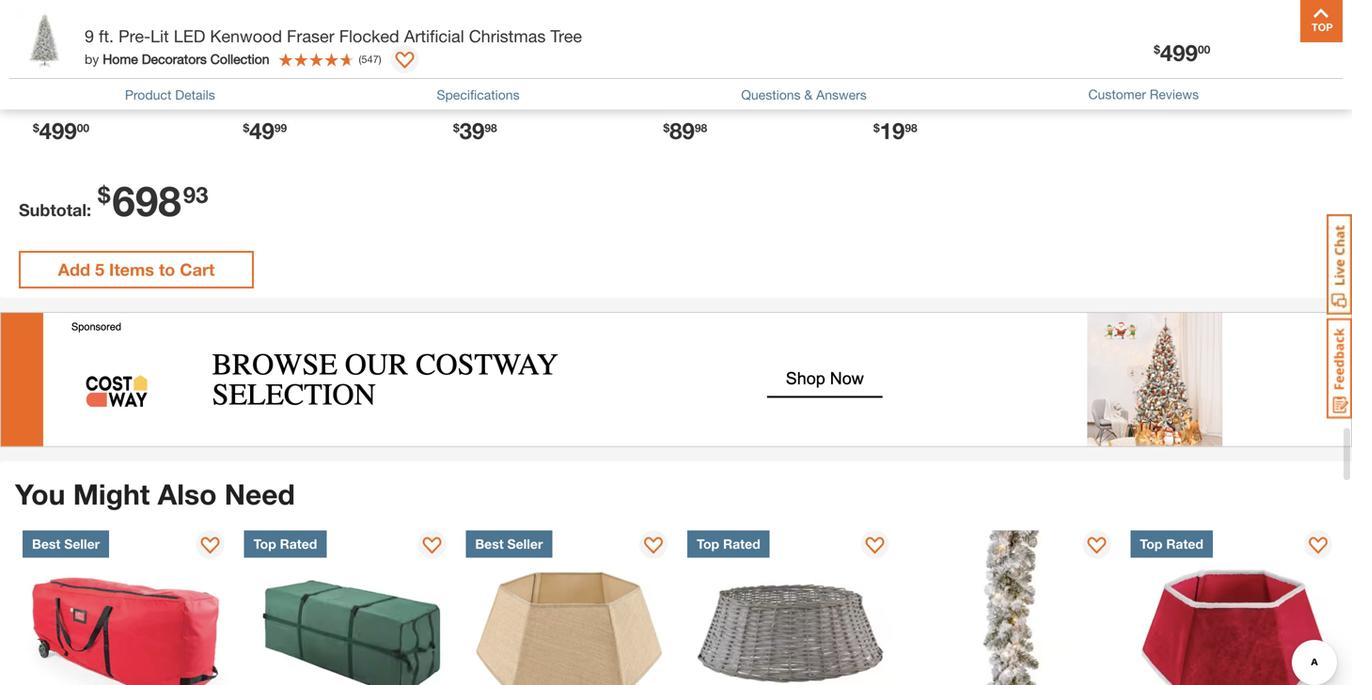 Task type: describe. For each thing, give the bounding box(es) containing it.
you might also need
[[15, 478, 295, 511]]

$ inside "$ 19 98"
[[874, 121, 880, 135]]

collar
[[477, 62, 511, 77]]

rated for "26 in red velvet christmas tree collar" image
[[1167, 537, 1204, 552]]

christmas up the collar
[[469, 26, 546, 46]]

roller
[[258, 42, 292, 57]]

4 / 5 group
[[649, 0, 850, 171]]

$ inside subtotal: $ 698 93
[[98, 181, 110, 208]]

customer reviews
[[1089, 87, 1199, 102]]

display image for "deluxe heavy-duty christmas tree canvas storage bag for trees up to 9 ft. tall" image
[[423, 538, 441, 556]]

product image image
[[14, 9, 75, 71]]

holiday
[[544, 24, 592, 40]]

up
[[293, 81, 310, 97]]

4.5
[[659, 42, 677, 57]]

fir
[[955, 42, 970, 57]]

5 display image from the left
[[1088, 538, 1106, 556]]

home inside home accents holiday 27 in rattan christmas tree collar
[[449, 24, 486, 40]]

christmas inside santa's bags ez roller christmas tree storage bag with wheels for trees up to 9 ft. tall
[[296, 42, 355, 57]]

26 in red velvet christmas tree collar image
[[1131, 531, 1338, 686]]

by home decorators collection
[[85, 51, 270, 67]]

in inside 26 in glittered fir tabletop christmas tree
[[887, 42, 898, 57]]

rated for "deluxe heavy-duty christmas tree canvas storage bag for trees up to 9 ft. tall" image
[[280, 537, 317, 552]]

9 ft. x 12 in. feel real snowy camden garland with 50 clear lights image
[[909, 531, 1116, 686]]

kenwood
[[210, 26, 282, 46]]

499 inside 1 / 5 group
[[39, 117, 77, 144]]

tree inside 26 in glittered fir tabletop christmas tree
[[933, 62, 957, 77]]

( for 330
[[737, 92, 739, 104]]

best seller for ez roller christmas tree storage bag with wheels for trees up to 9 ft. tall image
[[32, 537, 100, 552]]

0 vertical spatial pre-
[[119, 26, 151, 46]]

ft. for 9
[[99, 26, 114, 46]]

( 330 )
[[737, 92, 759, 104]]

98 for 19
[[905, 121, 918, 135]]

trees
[[258, 81, 289, 97]]

display image
[[396, 52, 414, 71]]

( for 547
[[359, 53, 362, 65]]

top rated for "deluxe heavy-duty christmas tree canvas storage bag for trees up to 9 ft. tall" image
[[254, 537, 317, 552]]

$ inside $ 89 98
[[664, 121, 670, 135]]

details
[[175, 87, 215, 102]]

fraser
[[287, 26, 335, 46]]

glittered
[[901, 42, 952, 57]]

$ inside $ 49 99
[[243, 121, 249, 135]]

26
[[869, 42, 884, 57]]

98 for 89
[[695, 121, 708, 135]]

might
[[73, 478, 150, 511]]

0 horizontal spatial home
[[103, 51, 138, 67]]

698
[[112, 176, 181, 225]]

potted
[[659, 62, 698, 77]]

39
[[460, 117, 485, 144]]

items
[[109, 260, 154, 280]]

cart
[[180, 260, 215, 280]]

santa's
[[238, 24, 285, 40]]

top for "deluxe heavy-duty christmas tree canvas storage bag for trees up to 9 ft. tall" image
[[254, 537, 276, 552]]

26 in glittered fir tabletop christmas tree
[[869, 42, 1024, 77]]

product
[[125, 87, 172, 102]]

$ up customer reviews
[[1154, 43, 1161, 56]]

best seller for 26 in burlap christmas tree collar image
[[475, 537, 543, 552]]

accents
[[490, 24, 541, 40]]

27
[[449, 42, 463, 57]]

26 in burlap christmas tree collar image
[[466, 531, 673, 686]]

99
[[275, 121, 287, 135]]

subtotal: $ 698 93
[[19, 176, 208, 225]]

seller for ez roller christmas tree storage bag with wheels for trees up to 9 ft. tall image
[[64, 537, 100, 552]]

0 vertical spatial 00
[[1198, 43, 1211, 56]]

add 5 items to cart
[[58, 260, 215, 280]]

decorators
[[142, 51, 207, 67]]

led inside "4.5 ft. woodmoore pine potted led pre-lit artificial christmas tree"
[[702, 62, 726, 77]]

seller for 26 in burlap christmas tree collar image
[[508, 537, 543, 552]]

1 horizontal spatial 499
[[1161, 39, 1198, 66]]

feedback link image
[[1327, 318, 1353, 420]]

wheels
[[344, 62, 387, 77]]

$ 89 98
[[664, 117, 708, 144]]

547
[[362, 53, 379, 65]]

lit inside "4.5 ft. woodmoore pine potted led pre-lit artificial christmas tree"
[[755, 62, 769, 77]]

ft. for 4.5
[[681, 42, 693, 57]]

27 in rattan christmas tree collar image
[[688, 531, 894, 686]]

rattan
[[481, 42, 520, 57]]

89
[[670, 117, 695, 144]]

0 vertical spatial $ 499 00
[[1154, 39, 1211, 66]]

answers
[[817, 87, 867, 102]]

pre- inside "4.5 ft. woodmoore pine potted led pre-lit artificial christmas tree"
[[730, 62, 755, 77]]

also
[[158, 478, 217, 511]]

ez roller christmas tree storage bag with wheels for trees up to 9 ft. tall image
[[23, 531, 229, 686]]



Task type: locate. For each thing, give the bounding box(es) containing it.
rated for 27 in rattan christmas tree collar image
[[723, 537, 761, 552]]

0 vertical spatial artificial
[[404, 26, 464, 46]]

0 horizontal spatial to
[[159, 260, 175, 280]]

tree inside home accents holiday 27 in rattan christmas tree collar
[[449, 62, 473, 77]]

) for ( 547 )
[[379, 53, 382, 65]]

1 vertical spatial (
[[737, 92, 739, 104]]

$ 499 00
[[1154, 39, 1211, 66], [33, 117, 89, 144]]

display image for ez roller christmas tree storage bag with wheels for trees up to 9 ft. tall image
[[201, 538, 220, 556]]

)
[[379, 53, 382, 65], [757, 92, 759, 104]]

1 vertical spatial to
[[159, 260, 175, 280]]

artificial inside "4.5 ft. woodmoore pine potted led pre-lit artificial christmas tree"
[[773, 62, 820, 77]]

1 horizontal spatial led
[[702, 62, 726, 77]]

1 display image from the left
[[201, 538, 220, 556]]

98 for 39
[[485, 121, 497, 135]]

3 top rated from the left
[[1140, 537, 1204, 552]]

98 down 'specifications'
[[485, 121, 497, 135]]

1 horizontal spatial artificial
[[773, 62, 820, 77]]

ez
[[238, 42, 255, 57]]

christmas inside 26 in glittered fir tabletop christmas tree
[[869, 62, 929, 77]]

questions
[[741, 87, 801, 102]]

seller
[[64, 537, 100, 552], [508, 537, 543, 552]]

customer reviews button
[[1089, 85, 1199, 105], [1089, 85, 1199, 105]]

$ inside $ 39 98
[[453, 121, 460, 135]]

rated
[[280, 537, 317, 552], [723, 537, 761, 552], [1167, 537, 1204, 552]]

artificial up display image
[[404, 26, 464, 46]]

top button
[[1301, 0, 1343, 42]]

0 horizontal spatial $ 499 00
[[33, 117, 89, 144]]

0 vertical spatial )
[[379, 53, 382, 65]]

christmas inside "4.5 ft. woodmoore pine potted led pre-lit artificial christmas tree"
[[659, 81, 719, 97]]

1 vertical spatial pre-
[[730, 62, 755, 77]]

0 horizontal spatial pre-
[[119, 26, 151, 46]]

artificial
[[404, 26, 464, 46], [773, 62, 820, 77]]

1 horizontal spatial best seller
[[475, 537, 543, 552]]

1 in from the left
[[467, 42, 477, 57]]

9 ft. pre-lit led kenwood fraser flocked artificial christmas tree
[[85, 26, 582, 46]]

4.5 ft. woodmoore pine potted led pre-lit artificial christmas tree
[[659, 42, 820, 97]]

in right 27
[[467, 42, 477, 57]]

$ down 'specifications'
[[453, 121, 460, 135]]

0 vertical spatial to
[[314, 81, 326, 97]]

98 inside "$ 19 98"
[[905, 121, 918, 135]]

6 display image from the left
[[1309, 538, 1328, 556]]

led
[[174, 26, 205, 46], [702, 62, 726, 77]]

$ left 698
[[98, 181, 110, 208]]

0 horizontal spatial 00
[[77, 121, 89, 135]]

0 horizontal spatial best
[[32, 537, 61, 552]]

deluxe heavy-duty christmas tree canvas storage bag for trees up to 9 ft. tall image
[[244, 531, 451, 686]]

2 best from the left
[[475, 537, 504, 552]]

$ left 99
[[243, 121, 249, 135]]

1 horizontal spatial )
[[757, 92, 759, 104]]

26 in glittered fir tabletop christmas tree link
[[869, 25, 1031, 80]]

$ 19 98
[[874, 117, 918, 144]]

tree inside santa's bags ez roller christmas tree storage bag with wheels for trees up to 9 ft. tall
[[359, 42, 384, 57]]

00 inside 1 / 5 group
[[77, 121, 89, 135]]

display image for 26 in burlap christmas tree collar image
[[644, 538, 663, 556]]

$ 499 00 inside 1 / 5 group
[[33, 117, 89, 144]]

top rated for 27 in rattan christmas tree collar image
[[697, 537, 761, 552]]

home accents holiday 27 in rattan christmas tree collar
[[449, 24, 592, 77]]

christmas down the holiday
[[523, 42, 583, 57]]

$ down 26
[[874, 121, 880, 135]]

98 inside $ 89 98
[[695, 121, 708, 135]]

with
[[316, 62, 340, 77]]

&
[[805, 87, 813, 102]]

pre- up decorators
[[119, 26, 151, 46]]

1 vertical spatial home
[[103, 51, 138, 67]]

ft. inside "4.5 ft. woodmoore pine potted led pre-lit artificial christmas tree"
[[681, 42, 693, 57]]

$ down 'potted'
[[664, 121, 670, 135]]

1 vertical spatial 499
[[39, 117, 77, 144]]

1 horizontal spatial 9
[[329, 81, 336, 97]]

9 inside santa's bags ez roller christmas tree storage bag with wheels for trees up to 9 ft. tall
[[329, 81, 336, 97]]

0 horizontal spatial top rated
[[254, 537, 317, 552]]

1 horizontal spatial top rated
[[697, 537, 761, 552]]

0 horizontal spatial ft.
[[99, 26, 114, 46]]

1 top rated from the left
[[254, 537, 317, 552]]

3 / 5 group
[[439, 0, 640, 171]]

2 horizontal spatial 98
[[905, 121, 918, 135]]

1 horizontal spatial in
[[887, 42, 898, 57]]

2 horizontal spatial ft.
[[681, 42, 693, 57]]

1 top from the left
[[254, 537, 276, 552]]

in right 26
[[887, 42, 898, 57]]

christmas inside home accents holiday 27 in rattan christmas tree collar
[[523, 42, 583, 57]]

ft.
[[99, 26, 114, 46], [681, 42, 693, 57], [340, 81, 352, 97]]

) inside 4 / 5 group
[[757, 92, 759, 104]]

( inside 4 / 5 group
[[737, 92, 739, 104]]

0 horizontal spatial 499
[[39, 117, 77, 144]]

product details
[[125, 87, 215, 102]]

2 horizontal spatial top rated
[[1140, 537, 1204, 552]]

2 horizontal spatial top
[[1140, 537, 1163, 552]]

1 vertical spatial 00
[[77, 121, 89, 135]]

reviews
[[1150, 87, 1199, 102]]

to inside santa's bags ez roller christmas tree storage bag with wheels for trees up to 9 ft. tall
[[314, 81, 326, 97]]

$ 39 98
[[453, 117, 497, 144]]

1 horizontal spatial 98
[[695, 121, 708, 135]]

0 horizontal spatial seller
[[64, 537, 100, 552]]

0 vertical spatial 499
[[1161, 39, 1198, 66]]

in inside home accents holiday 27 in rattan christmas tree collar
[[467, 42, 477, 57]]

add
[[58, 260, 90, 280]]

( down flocked
[[359, 53, 362, 65]]

2 98 from the left
[[695, 121, 708, 135]]

display image
[[201, 538, 220, 556], [423, 538, 441, 556], [644, 538, 663, 556], [866, 538, 885, 556], [1088, 538, 1106, 556], [1309, 538, 1328, 556]]

ft. inside santa's bags ez roller christmas tree storage bag with wheels for trees up to 9 ft. tall
[[340, 81, 352, 97]]

330
[[739, 92, 757, 104]]

3 top from the left
[[1140, 537, 1163, 552]]

0 horizontal spatial top
[[254, 537, 276, 552]]

) for ( 330 )
[[757, 92, 759, 104]]

1 rated from the left
[[280, 537, 317, 552]]

top rated
[[254, 537, 317, 552], [697, 537, 761, 552], [1140, 537, 1204, 552]]

1 horizontal spatial 00
[[1198, 43, 1211, 56]]

ft. up by
[[99, 26, 114, 46]]

0 vertical spatial home
[[449, 24, 486, 40]]

499 up subtotal:
[[39, 117, 77, 144]]

christmas down 'potted'
[[659, 81, 719, 97]]

1 horizontal spatial home
[[449, 24, 486, 40]]

woodmoore
[[696, 42, 768, 57]]

0 horizontal spatial in
[[467, 42, 477, 57]]

ft. right the 4.5
[[681, 42, 693, 57]]

3 display image from the left
[[644, 538, 663, 556]]

1 vertical spatial lit
[[755, 62, 769, 77]]

by
[[85, 51, 99, 67]]

santa's bags ez roller christmas tree storage bag with wheels for trees up to 9 ft. tall
[[238, 24, 387, 97]]

3 rated from the left
[[1167, 537, 1204, 552]]

artificial for lit
[[773, 62, 820, 77]]

( left questions
[[737, 92, 739, 104]]

4.5 ft. woodmoore pine potted led pre-lit artificial christmas tree link
[[659, 25, 821, 97]]

top for "26 in red velvet christmas tree collar" image
[[1140, 537, 1163, 552]]

2 / 5 group
[[229, 0, 430, 171]]

1 best seller from the left
[[32, 537, 100, 552]]

collection
[[211, 51, 270, 67]]

0 vertical spatial (
[[359, 53, 362, 65]]

artificial down pine on the top right of page
[[773, 62, 820, 77]]

best
[[32, 537, 61, 552], [475, 537, 504, 552]]

93
[[183, 181, 208, 208]]

1 horizontal spatial lit
[[755, 62, 769, 77]]

to inside button
[[159, 260, 175, 280]]

0 horizontal spatial lit
[[151, 26, 169, 46]]

1 horizontal spatial top
[[697, 537, 720, 552]]

$ inside 1 / 5 group
[[33, 121, 39, 135]]

pre- down woodmoore
[[730, 62, 755, 77]]

(
[[359, 53, 362, 65], [737, 92, 739, 104]]

ft. left "tall"
[[340, 81, 352, 97]]

to left cart
[[159, 260, 175, 280]]

tabletop
[[974, 42, 1024, 57]]

questions & answers
[[741, 87, 867, 102]]

1 horizontal spatial $ 499 00
[[1154, 39, 1211, 66]]

home
[[449, 24, 486, 40], [103, 51, 138, 67]]

0 horizontal spatial 98
[[485, 121, 497, 135]]

led down woodmoore
[[702, 62, 726, 77]]

best for 26 in burlap christmas tree collar image
[[475, 537, 504, 552]]

subtotal:
[[19, 200, 91, 220]]

flocked
[[339, 26, 399, 46]]

1 98 from the left
[[485, 121, 497, 135]]

9 down with
[[329, 81, 336, 97]]

1 horizontal spatial pre-
[[730, 62, 755, 77]]

98 inside $ 39 98
[[485, 121, 497, 135]]

bag
[[288, 62, 312, 77]]

1 horizontal spatial best
[[475, 537, 504, 552]]

0 horizontal spatial rated
[[280, 537, 317, 552]]

1 horizontal spatial ft.
[[340, 81, 352, 97]]

98
[[485, 121, 497, 135], [695, 121, 708, 135], [905, 121, 918, 135]]

tall
[[356, 81, 375, 97]]

to
[[314, 81, 326, 97], [159, 260, 175, 280]]

to right up
[[314, 81, 326, 97]]

0 horizontal spatial )
[[379, 53, 382, 65]]

pre-
[[119, 26, 151, 46], [730, 62, 755, 77]]

499 up 'reviews'
[[1161, 39, 1198, 66]]

lit up decorators
[[151, 26, 169, 46]]

1 vertical spatial artificial
[[773, 62, 820, 77]]

1 vertical spatial )
[[757, 92, 759, 104]]

0 vertical spatial lit
[[151, 26, 169, 46]]

19
[[880, 117, 905, 144]]

4 display image from the left
[[866, 538, 885, 556]]

home up 27
[[449, 24, 486, 40]]

2 rated from the left
[[723, 537, 761, 552]]

2 in from the left
[[887, 42, 898, 57]]

storage
[[238, 62, 285, 77]]

1 / 5 group
[[19, 0, 220, 171]]

499
[[1161, 39, 1198, 66], [39, 117, 77, 144]]

1 best from the left
[[32, 537, 61, 552]]

2 display image from the left
[[423, 538, 441, 556]]

product details button
[[125, 85, 215, 105], [125, 85, 215, 105]]

3 98 from the left
[[905, 121, 918, 135]]

best for ez roller christmas tree storage bag with wheels for trees up to 9 ft. tall image
[[32, 537, 61, 552]]

you
[[15, 478, 65, 511]]

specifications
[[437, 87, 520, 102]]

0 vertical spatial 9
[[85, 26, 94, 46]]

9 up by
[[85, 26, 94, 46]]

$ 499 00 up 'reviews'
[[1154, 39, 1211, 66]]

1 vertical spatial led
[[702, 62, 726, 77]]

2 top rated from the left
[[697, 537, 761, 552]]

artificial for flocked
[[404, 26, 464, 46]]

bags
[[289, 24, 321, 40]]

1 vertical spatial 9
[[329, 81, 336, 97]]

98 down 'potted'
[[695, 121, 708, 135]]

$
[[1154, 43, 1161, 56], [33, 121, 39, 135], [243, 121, 249, 135], [453, 121, 460, 135], [664, 121, 670, 135], [874, 121, 880, 135], [98, 181, 110, 208]]

need
[[225, 478, 295, 511]]

led up by home decorators collection
[[174, 26, 205, 46]]

$ 49 99
[[243, 117, 287, 144]]

display image for 27 in rattan christmas tree collar image
[[866, 538, 885, 556]]

0 horizontal spatial best seller
[[32, 537, 100, 552]]

00
[[1198, 43, 1211, 56], [77, 121, 89, 135]]

lit up questions
[[755, 62, 769, 77]]

top for 27 in rattan christmas tree collar image
[[697, 537, 720, 552]]

2 horizontal spatial rated
[[1167, 537, 1204, 552]]

9
[[85, 26, 94, 46], [329, 81, 336, 97]]

0 horizontal spatial artificial
[[404, 26, 464, 46]]

christmas up with
[[296, 42, 355, 57]]

christmas down 26
[[869, 62, 929, 77]]

top
[[254, 537, 276, 552], [697, 537, 720, 552], [1140, 537, 1163, 552]]

top rated for "26 in red velvet christmas tree collar" image
[[1140, 537, 1204, 552]]

customer
[[1089, 87, 1147, 102]]

$ 499 00 down by
[[33, 117, 89, 144]]

0 horizontal spatial 9
[[85, 26, 94, 46]]

2 best seller from the left
[[475, 537, 543, 552]]

live chat image
[[1327, 214, 1353, 315]]

00 up 'reviews'
[[1198, 43, 1211, 56]]

98 down 26 in glittered fir tabletop christmas tree
[[905, 121, 918, 135]]

49
[[249, 117, 275, 144]]

display image for "26 in red velvet christmas tree collar" image
[[1309, 538, 1328, 556]]

for
[[238, 81, 254, 97]]

0 horizontal spatial led
[[174, 26, 205, 46]]

$ up subtotal:
[[33, 121, 39, 135]]

specifications button
[[437, 85, 520, 105], [437, 85, 520, 105]]

( 547 )
[[359, 53, 382, 65]]

0 vertical spatial led
[[174, 26, 205, 46]]

christmas
[[469, 26, 546, 46], [296, 42, 355, 57], [523, 42, 583, 57], [869, 62, 929, 77], [659, 81, 719, 97]]

5
[[95, 260, 104, 280]]

1 horizontal spatial rated
[[723, 537, 761, 552]]

best seller
[[32, 537, 100, 552], [475, 537, 543, 552]]

0 horizontal spatial (
[[359, 53, 362, 65]]

pine
[[772, 42, 798, 57]]

1 seller from the left
[[64, 537, 100, 552]]

1 horizontal spatial (
[[737, 92, 739, 104]]

tree inside "4.5 ft. woodmoore pine potted led pre-lit artificial christmas tree"
[[722, 81, 747, 97]]

2 seller from the left
[[508, 537, 543, 552]]

1 horizontal spatial to
[[314, 81, 326, 97]]

lit
[[151, 26, 169, 46], [755, 62, 769, 77]]

1 horizontal spatial seller
[[508, 537, 543, 552]]

2 top from the left
[[697, 537, 720, 552]]

00 down by
[[77, 121, 89, 135]]

1 vertical spatial $ 499 00
[[33, 117, 89, 144]]

add 5 items to cart button
[[19, 251, 254, 289]]

home right by
[[103, 51, 138, 67]]



Task type: vqa. For each thing, say whether or not it's contained in the screenshot.
DIY button
no



